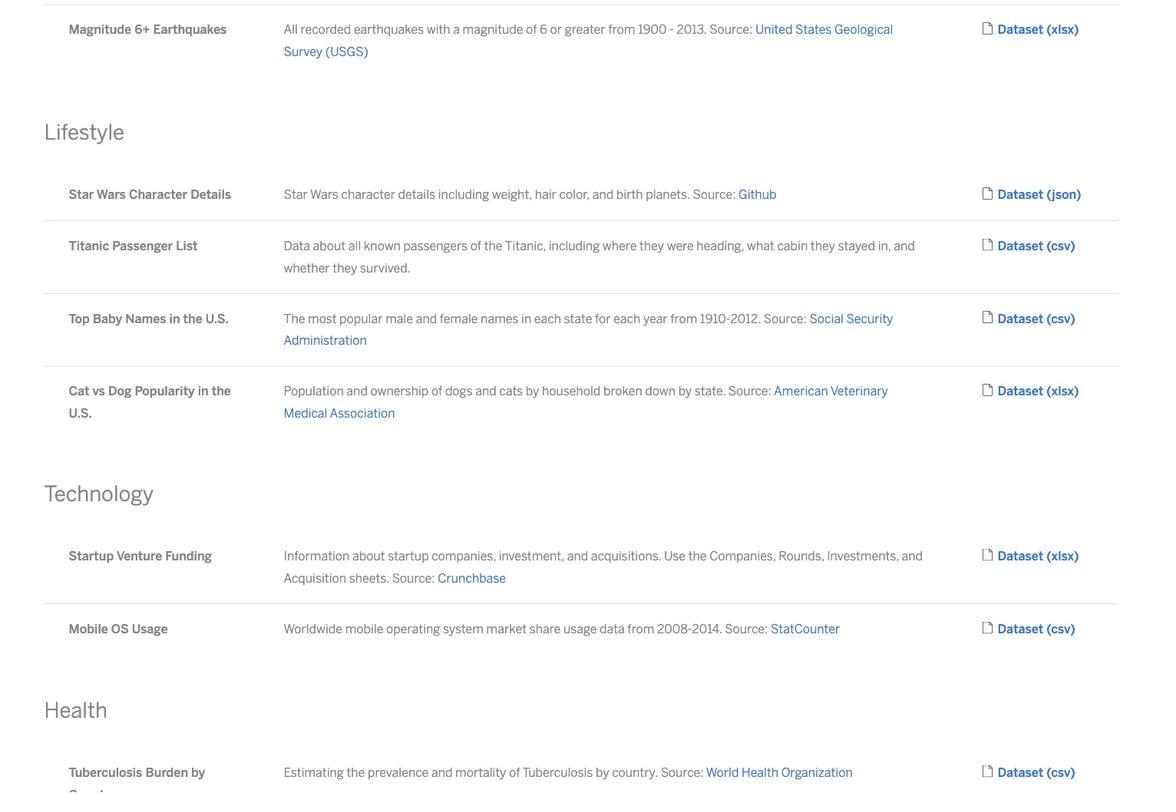 Task type: describe. For each thing, give the bounding box(es) containing it.
population and ownership of dogs and cats by household broken down by state. source:
[[284, 384, 774, 399]]

organization
[[782, 765, 853, 780]]

acquisition
[[284, 571, 346, 586]]

information about startup companies, investment, and acquisitions. use the companies, rounds, investments, and acquisition sheets. source:
[[284, 549, 923, 586]]

sheets.
[[349, 571, 389, 586]]

social
[[810, 311, 844, 326]]

json
[[1052, 187, 1077, 202]]

dataset for estimating the prevalence and mortality of tuberculosis by country. source:
[[998, 765, 1044, 780]]

magnitude
[[463, 22, 523, 37]]

dataset for all recorded earthquakes with a magnitude of 6 or greater from 1900 - 2013. source:
[[998, 22, 1044, 37]]

) for estimating the prevalence and mortality of tuberculosis by country. source:
[[1071, 765, 1076, 780]]

0 horizontal spatial they
[[333, 261, 357, 275]]

wars for character
[[310, 187, 339, 202]]

mobile
[[69, 622, 108, 636]]

dataset ( xlsx ) for states
[[998, 22, 1079, 37]]

world
[[706, 765, 739, 780]]

the inside information about startup companies, investment, and acquisitions. use the companies, rounds, investments, and acquisition sheets. source:
[[689, 549, 707, 564]]

and right investment,
[[567, 549, 588, 564]]

os
[[111, 622, 129, 636]]

character
[[341, 187, 396, 202]]

u.s. inside the "cat vs dog popularity in the u.s."
[[69, 406, 92, 421]]

of left dogs
[[432, 384, 443, 399]]

startup
[[69, 549, 114, 564]]

whether
[[284, 261, 330, 275]]

all
[[349, 239, 361, 253]]

source: right "state."
[[729, 384, 772, 399]]

star wars character details including weight, hair color, and birth planets. source: github
[[284, 187, 777, 202]]

where
[[603, 239, 637, 253]]

a
[[453, 22, 460, 37]]

tuberculosis burden by country
[[69, 765, 205, 793]]

0 vertical spatial u.s.
[[206, 311, 229, 326]]

source: right 2014.
[[725, 622, 768, 636]]

administration
[[284, 333, 367, 348]]

in,
[[878, 239, 891, 253]]

1 csv from the top
[[1052, 239, 1071, 253]]

recorded
[[301, 22, 351, 37]]

and up association
[[347, 384, 368, 399]]

cabin
[[778, 239, 808, 253]]

of left 6
[[526, 22, 537, 37]]

acquisitions.
[[591, 549, 662, 564]]

companies,
[[710, 549, 776, 564]]

geological
[[835, 22, 894, 37]]

broken
[[604, 384, 643, 399]]

dataset ( csv ) for statcounter
[[998, 622, 1076, 636]]

top baby names in the u.s.
[[69, 311, 229, 326]]

1 horizontal spatial they
[[640, 239, 664, 253]]

( for the most popular male and female names in each state for each year from 1910-2012. source:
[[1047, 311, 1052, 326]]

data
[[600, 622, 625, 636]]

year
[[644, 311, 668, 326]]

vs
[[93, 384, 105, 399]]

) for population and ownership of dogs and cats by household broken down by state. source:
[[1075, 384, 1079, 399]]

market
[[487, 622, 527, 636]]

titanic,
[[505, 239, 546, 253]]

( for all recorded earthquakes with a magnitude of 6 or greater from 1900 - 2013. source:
[[1047, 22, 1052, 37]]

mortality
[[456, 765, 507, 780]]

details
[[398, 187, 436, 202]]

all
[[284, 22, 298, 37]]

2013.
[[677, 22, 707, 37]]

stayed
[[838, 239, 876, 253]]

dataset for worldwide mobile operating system market share usage data from 2008-2014. source:
[[998, 622, 1044, 636]]

2008-
[[657, 622, 692, 636]]

greater
[[565, 22, 606, 37]]

american veterinary medical association
[[284, 384, 889, 421]]

passengers
[[404, 239, 468, 253]]

character
[[129, 187, 188, 202]]

usage
[[132, 622, 168, 636]]

dataset for the most popular male and female names in each state for each year from 1910-2012. source:
[[998, 311, 1044, 326]]

2 horizontal spatial they
[[811, 239, 836, 253]]

dataset ( csv ) for social security administration
[[998, 311, 1076, 326]]

the most popular male and female names in each state for each year from 1910-2012. source:
[[284, 311, 810, 326]]

all recorded earthquakes with a magnitude of 6 or greater from 1900 - 2013. source:
[[284, 22, 756, 37]]

technology
[[44, 482, 154, 507]]

magnitude 6+ earthquakes
[[69, 22, 227, 37]]

list
[[176, 239, 198, 253]]

( for information about startup companies, investment, and acquisitions. use the companies, rounds, investments, and acquisition sheets. source:
[[1047, 549, 1052, 564]]

state.
[[695, 384, 726, 399]]

xlsx for states
[[1052, 22, 1075, 37]]

0 vertical spatial from
[[608, 22, 635, 37]]

2 horizontal spatial in
[[522, 311, 532, 326]]

popularity
[[135, 384, 195, 399]]

statcounter
[[771, 622, 841, 636]]

github link
[[739, 187, 777, 202]]

birth
[[617, 187, 643, 202]]

1 vertical spatial from
[[671, 311, 698, 326]]

and left mortality
[[432, 765, 453, 780]]

in inside the "cat vs dog popularity in the u.s."
[[198, 384, 209, 399]]

security
[[847, 311, 894, 326]]

csv for world health organization
[[1052, 765, 1071, 780]]

) for data about all known passengers of the titanic, including where they were heading, what cabin they stayed in, and whether they survived.
[[1071, 239, 1076, 253]]

heading,
[[697, 239, 745, 253]]

popular
[[340, 311, 383, 326]]

association
[[330, 406, 395, 421]]

funding
[[165, 549, 212, 564]]

survey
[[284, 44, 323, 59]]

details
[[191, 187, 231, 202]]

female
[[440, 311, 478, 326]]

share
[[530, 622, 561, 636]]

united states geological survey (usgs)
[[284, 22, 894, 59]]

population
[[284, 384, 344, 399]]

0 horizontal spatial in
[[169, 311, 180, 326]]

top
[[69, 311, 90, 326]]

tuberculosis inside tuberculosis burden by country
[[69, 765, 142, 780]]

( for population and ownership of dogs and cats by household broken down by state. source:
[[1047, 384, 1052, 399]]

and right investments,
[[902, 549, 923, 564]]

by right down
[[679, 384, 692, 399]]

xlsx for veterinary
[[1052, 384, 1075, 399]]

or
[[550, 22, 562, 37]]

cats
[[499, 384, 523, 399]]

6
[[540, 22, 548, 37]]

by right cats
[[526, 384, 539, 399]]

with
[[427, 22, 451, 37]]

1 dataset ( csv ) from the top
[[998, 239, 1076, 253]]

dataset for population and ownership of dogs and cats by household broken down by state. source:
[[998, 384, 1044, 399]]

american
[[774, 384, 828, 399]]

by inside tuberculosis burden by country
[[191, 765, 205, 780]]

source: left github link
[[693, 187, 736, 202]]

estimating the prevalence and mortality of tuberculosis by country. source: world health organization
[[284, 765, 853, 780]]

0 horizontal spatial health
[[44, 698, 107, 723]]

most
[[308, 311, 337, 326]]

household
[[542, 384, 601, 399]]



Task type: vqa. For each thing, say whether or not it's contained in the screenshot.
Lindsay
no



Task type: locate. For each thing, give the bounding box(es) containing it.
and inside data about all known passengers of the titanic, including where they were heading, what cabin they stayed in, and whether they survived.
[[894, 239, 915, 253]]

from right data
[[628, 622, 655, 636]]

mobile os usage
[[69, 622, 168, 636]]

of inside data about all known passengers of the titanic, including where they were heading, what cabin they stayed in, and whether they survived.
[[471, 239, 482, 253]]

1 horizontal spatial about
[[353, 549, 385, 564]]

1 horizontal spatial including
[[549, 239, 600, 253]]

8 dataset from the top
[[998, 765, 1044, 780]]

dataset for information about startup companies, investment, and acquisitions. use the companies, rounds, investments, and acquisition sheets. source:
[[998, 549, 1044, 564]]

) for information about startup companies, investment, and acquisitions. use the companies, rounds, investments, and acquisition sheets. source:
[[1075, 549, 1079, 564]]

0 horizontal spatial about
[[313, 239, 346, 253]]

united
[[756, 22, 793, 37]]

social security administration
[[284, 311, 894, 348]]

0 vertical spatial including
[[438, 187, 489, 202]]

1 horizontal spatial tuberculosis
[[523, 765, 593, 780]]

and right in, at the top right
[[894, 239, 915, 253]]

0 vertical spatial about
[[313, 239, 346, 253]]

(
[[1047, 22, 1052, 37], [1047, 187, 1052, 202], [1047, 239, 1052, 253], [1047, 311, 1052, 326], [1047, 384, 1052, 399], [1047, 549, 1052, 564], [1047, 622, 1052, 636], [1047, 765, 1052, 780]]

2 ( from the top
[[1047, 187, 1052, 202]]

each right the "for" on the top of the page
[[614, 311, 641, 326]]

)
[[1075, 22, 1079, 37], [1077, 187, 1082, 202], [1071, 239, 1076, 253], [1071, 311, 1076, 326], [1075, 384, 1079, 399], [1075, 549, 1079, 564], [1071, 622, 1076, 636], [1071, 765, 1076, 780]]

the
[[284, 311, 305, 326]]

investments,
[[827, 549, 899, 564]]

5 dataset from the top
[[998, 384, 1044, 399]]

dataset for data about all known passengers of the titanic, including where they were heading, what cabin they stayed in, and whether they survived.
[[998, 239, 1044, 253]]

prevalence
[[368, 765, 429, 780]]

by right burden
[[191, 765, 205, 780]]

for
[[595, 311, 611, 326]]

4 csv from the top
[[1052, 765, 1071, 780]]

veterinary
[[831, 384, 889, 399]]

were
[[667, 239, 694, 253]]

about inside data about all known passengers of the titanic, including where they were heading, what cabin they stayed in, and whether they survived.
[[313, 239, 346, 253]]

2 wars from the left
[[310, 187, 339, 202]]

1 horizontal spatial health
[[742, 765, 779, 780]]

passenger
[[112, 239, 173, 253]]

earthquakes
[[153, 22, 227, 37]]

the inside the "cat vs dog popularity in the u.s."
[[212, 384, 231, 399]]

statcounter link
[[771, 622, 841, 636]]

0 horizontal spatial u.s.
[[69, 406, 92, 421]]

csv for statcounter
[[1052, 622, 1071, 636]]

state
[[564, 311, 593, 326]]

1900
[[638, 22, 667, 37]]

( for worldwide mobile operating system market share usage data from 2008-2014. source:
[[1047, 622, 1052, 636]]

1 vertical spatial u.s.
[[69, 406, 92, 421]]

2 dataset from the top
[[998, 187, 1044, 202]]

) for all recorded earthquakes with a magnitude of 6 or greater from 1900 - 2013. source:
[[1075, 22, 1079, 37]]

2 each from the left
[[614, 311, 641, 326]]

1 vertical spatial health
[[742, 765, 779, 780]]

states
[[796, 22, 832, 37]]

2 vertical spatial xlsx
[[1052, 549, 1075, 564]]

operating
[[386, 622, 440, 636]]

1 horizontal spatial wars
[[310, 187, 339, 202]]

1 horizontal spatial each
[[614, 311, 641, 326]]

3 dataset ( xlsx ) from the top
[[998, 549, 1079, 564]]

investment,
[[499, 549, 565, 564]]

country
[[69, 787, 116, 793]]

united states geological survey (usgs) link
[[284, 22, 894, 59]]

1 ( from the top
[[1047, 22, 1052, 37]]

in
[[169, 311, 180, 326], [522, 311, 532, 326], [198, 384, 209, 399]]

burden
[[146, 765, 188, 780]]

startup
[[388, 549, 429, 564]]

rounds,
[[779, 549, 825, 564]]

and
[[593, 187, 614, 202], [894, 239, 915, 253], [416, 311, 437, 326], [347, 384, 368, 399], [476, 384, 497, 399], [567, 549, 588, 564], [902, 549, 923, 564], [432, 765, 453, 780]]

1 dataset from the top
[[998, 22, 1044, 37]]

wars for character
[[97, 187, 126, 202]]

of right mortality
[[509, 765, 520, 780]]

source: left world
[[661, 765, 704, 780]]

csv for social security administration
[[1052, 311, 1071, 326]]

star for star wars character details
[[69, 187, 94, 202]]

6 dataset from the top
[[998, 549, 1044, 564]]

1 each from the left
[[534, 311, 561, 326]]

country.
[[612, 765, 658, 780]]

information
[[284, 549, 350, 564]]

the right use
[[689, 549, 707, 564]]

they right cabin
[[811, 239, 836, 253]]

they left were
[[640, 239, 664, 253]]

0 horizontal spatial each
[[534, 311, 561, 326]]

dataset ( json )
[[998, 187, 1082, 202]]

dogs
[[445, 384, 473, 399]]

planets.
[[646, 187, 690, 202]]

usage
[[564, 622, 597, 636]]

dataset ( xlsx ) for veterinary
[[998, 384, 1079, 399]]

and right male
[[416, 311, 437, 326]]

of
[[526, 22, 537, 37], [471, 239, 482, 253], [432, 384, 443, 399], [509, 765, 520, 780]]

earthquakes
[[354, 22, 424, 37]]

5 ( from the top
[[1047, 384, 1052, 399]]

2 tuberculosis from the left
[[523, 765, 593, 780]]

1 vertical spatial including
[[549, 239, 600, 253]]

the inside data about all known passengers of the titanic, including where they were heading, what cabin they stayed in, and whether they survived.
[[484, 239, 503, 253]]

u.s. down cat
[[69, 406, 92, 421]]

system
[[443, 622, 484, 636]]

names
[[481, 311, 519, 326]]

the right estimating
[[347, 765, 365, 780]]

2 vertical spatial from
[[628, 622, 655, 636]]

4 dataset from the top
[[998, 311, 1044, 326]]

hair
[[535, 187, 557, 202]]

4 ( from the top
[[1047, 311, 1052, 326]]

including inside data about all known passengers of the titanic, including where they were heading, what cabin they stayed in, and whether they survived.
[[549, 239, 600, 253]]

about up sheets.
[[353, 549, 385, 564]]

2 star from the left
[[284, 187, 308, 202]]

crunchbase link
[[438, 571, 506, 586]]

1 vertical spatial about
[[353, 549, 385, 564]]

source:
[[710, 22, 753, 37], [693, 187, 736, 202], [764, 311, 807, 326], [729, 384, 772, 399], [392, 571, 435, 586], [725, 622, 768, 636], [661, 765, 704, 780]]

the left the titanic,
[[484, 239, 503, 253]]

3 csv from the top
[[1052, 622, 1071, 636]]

( for star wars character details including weight, hair color, and birth planets. source:
[[1047, 187, 1052, 202]]

-
[[670, 22, 674, 37]]

male
[[386, 311, 413, 326]]

3 xlsx from the top
[[1052, 549, 1075, 564]]

and left cats
[[476, 384, 497, 399]]

1 horizontal spatial u.s.
[[206, 311, 229, 326]]

1 horizontal spatial in
[[198, 384, 209, 399]]

source: right 2012.
[[764, 311, 807, 326]]

1 wars from the left
[[97, 187, 126, 202]]

data
[[284, 239, 310, 253]]

worldwide
[[284, 622, 343, 636]]

2 dataset ( xlsx ) from the top
[[998, 384, 1079, 399]]

source: inside information about startup companies, investment, and acquisitions. use the companies, rounds, investments, and acquisition sheets. source:
[[392, 571, 435, 586]]

1 xlsx from the top
[[1052, 22, 1075, 37]]

u.s. right names
[[206, 311, 229, 326]]

including right details
[[438, 187, 489, 202]]

weight,
[[492, 187, 532, 202]]

1 star from the left
[[69, 187, 94, 202]]

( for data about all known passengers of the titanic, including where they were heading, what cabin they stayed in, and whether they survived.
[[1047, 239, 1052, 253]]

2 csv from the top
[[1052, 311, 1071, 326]]

) for the most popular male and female names in each state for each year from 1910-2012. source:
[[1071, 311, 1076, 326]]

8 ( from the top
[[1047, 765, 1052, 780]]

2 vertical spatial dataset ( xlsx )
[[998, 549, 1079, 564]]

magnitude
[[69, 22, 131, 37]]

by left country.
[[596, 765, 609, 780]]

they down all
[[333, 261, 357, 275]]

2 dataset ( csv ) from the top
[[998, 311, 1076, 326]]

venture
[[117, 549, 162, 564]]

6 ( from the top
[[1047, 549, 1052, 564]]

0 horizontal spatial wars
[[97, 187, 126, 202]]

the right names
[[183, 311, 203, 326]]

( for estimating the prevalence and mortality of tuberculosis by country. source:
[[1047, 765, 1052, 780]]

about for information
[[353, 549, 385, 564]]

0 horizontal spatial tuberculosis
[[69, 765, 142, 780]]

star for star wars character details including weight, hair color, and birth planets. source: github
[[284, 187, 308, 202]]

2012.
[[731, 311, 761, 326]]

1 horizontal spatial star
[[284, 187, 308, 202]]

crunchbase
[[438, 571, 506, 586]]

estimating
[[284, 765, 344, 780]]

world health organization link
[[706, 765, 853, 780]]

of right passengers
[[471, 239, 482, 253]]

what
[[747, 239, 775, 253]]

and left birth on the right top of page
[[593, 187, 614, 202]]

csv
[[1052, 239, 1071, 253], [1052, 311, 1071, 326], [1052, 622, 1071, 636], [1052, 765, 1071, 780]]

use
[[664, 549, 686, 564]]

including left "where"
[[549, 239, 600, 253]]

from left 1900
[[608, 22, 635, 37]]

0 horizontal spatial star
[[69, 187, 94, 202]]

3 ( from the top
[[1047, 239, 1052, 253]]

7 ( from the top
[[1047, 622, 1052, 636]]

about inside information about startup companies, investment, and acquisitions. use the companies, rounds, investments, and acquisition sheets. source:
[[353, 549, 385, 564]]

dataset for star wars character details including weight, hair color, and birth planets. source:
[[998, 187, 1044, 202]]

0 vertical spatial xlsx
[[1052, 22, 1075, 37]]

1 vertical spatial dataset ( xlsx )
[[998, 384, 1079, 399]]

0 vertical spatial health
[[44, 698, 107, 723]]

each
[[534, 311, 561, 326], [614, 311, 641, 326]]

survived.
[[360, 261, 411, 275]]

) for worldwide mobile operating system market share usage data from 2008-2014. source:
[[1071, 622, 1076, 636]]

startup venture funding
[[69, 549, 212, 564]]

7 dataset from the top
[[998, 622, 1044, 636]]

1910-
[[700, 311, 731, 326]]

4 dataset ( csv ) from the top
[[998, 765, 1076, 780]]

source: right 2013.
[[710, 22, 753, 37]]

star up "data"
[[284, 187, 308, 202]]

star wars character details
[[69, 187, 231, 202]]

) for star wars character details including weight, hair color, and birth planets. source:
[[1077, 187, 1082, 202]]

source: down startup at the left of page
[[392, 571, 435, 586]]

3 dataset ( csv ) from the top
[[998, 622, 1076, 636]]

the right popularity
[[212, 384, 231, 399]]

known
[[364, 239, 401, 253]]

companies,
[[432, 549, 496, 564]]

from right year
[[671, 311, 698, 326]]

each left state
[[534, 311, 561, 326]]

1 tuberculosis from the left
[[69, 765, 142, 780]]

0 vertical spatial dataset ( xlsx )
[[998, 22, 1079, 37]]

0 horizontal spatial including
[[438, 187, 489, 202]]

data about all known passengers of the titanic, including where they were heading, what cabin they stayed in, and whether they survived.
[[284, 239, 915, 275]]

2014.
[[692, 622, 723, 636]]

1 dataset ( xlsx ) from the top
[[998, 22, 1079, 37]]

star up titanic
[[69, 187, 94, 202]]

names
[[125, 311, 166, 326]]

2 xlsx from the top
[[1052, 384, 1075, 399]]

1 vertical spatial xlsx
[[1052, 384, 1075, 399]]

dataset ( csv ) for world health organization
[[998, 765, 1076, 780]]

3 dataset from the top
[[998, 239, 1044, 253]]

lifestyle
[[44, 120, 124, 145]]

about left all
[[313, 239, 346, 253]]

american veterinary medical association link
[[284, 384, 889, 421]]

about for data
[[313, 239, 346, 253]]

about
[[313, 239, 346, 253], [353, 549, 385, 564]]



